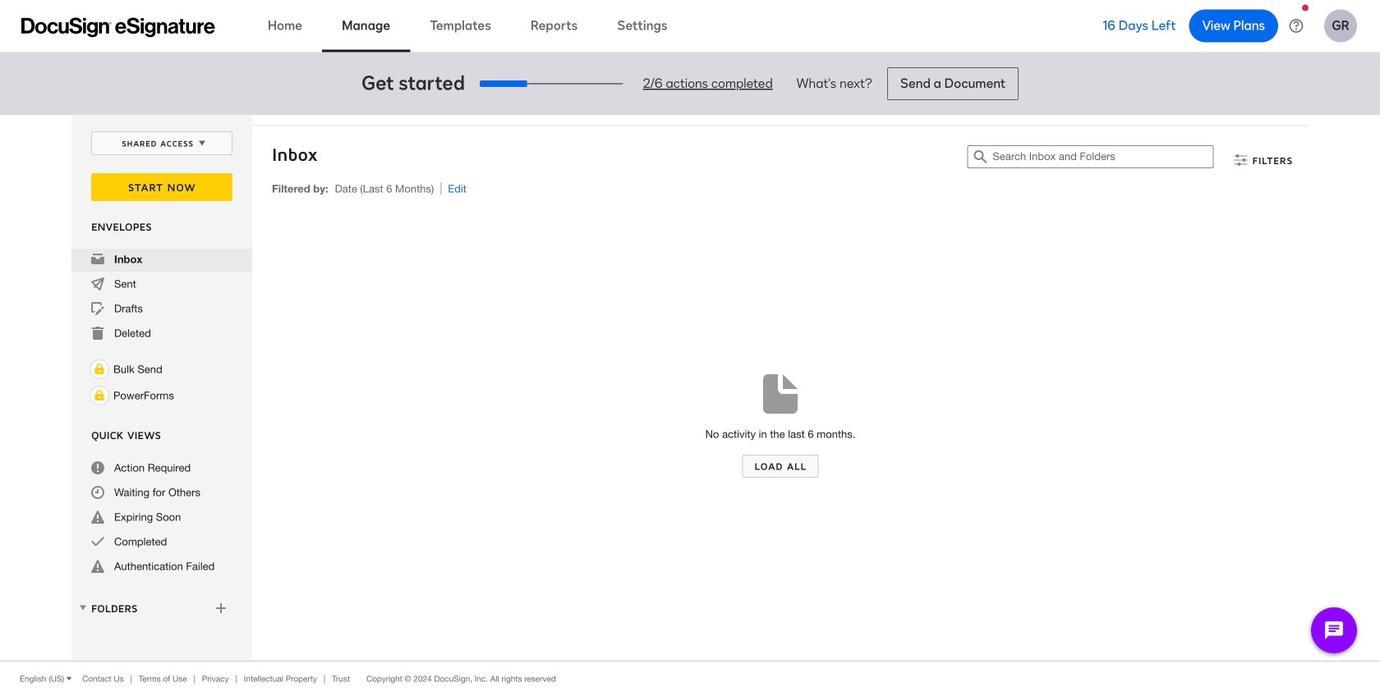 Task type: vqa. For each thing, say whether or not it's contained in the screenshot.
GENERIC NAME "image"
no



Task type: locate. For each thing, give the bounding box(es) containing it.
secondary navigation region
[[72, 115, 1313, 662]]

sent image
[[91, 278, 104, 291]]

alert image
[[91, 511, 104, 524]]

alert image
[[91, 561, 104, 574]]

more info region
[[0, 662, 1381, 697]]

lock image
[[90, 360, 109, 380], [90, 386, 109, 406]]

completed image
[[91, 536, 104, 549]]

draft image
[[91, 302, 104, 316]]

1 vertical spatial lock image
[[90, 386, 109, 406]]

0 vertical spatial lock image
[[90, 360, 109, 380]]

Search Inbox and Folders text field
[[993, 146, 1213, 168]]



Task type: describe. For each thing, give the bounding box(es) containing it.
1 lock image from the top
[[90, 360, 109, 380]]

view folders image
[[76, 602, 90, 615]]

2 lock image from the top
[[90, 386, 109, 406]]

inbox image
[[91, 253, 104, 266]]

clock image
[[91, 487, 104, 500]]

docusign esignature image
[[21, 18, 215, 37]]

trash image
[[91, 327, 104, 340]]

action required image
[[91, 462, 104, 475]]



